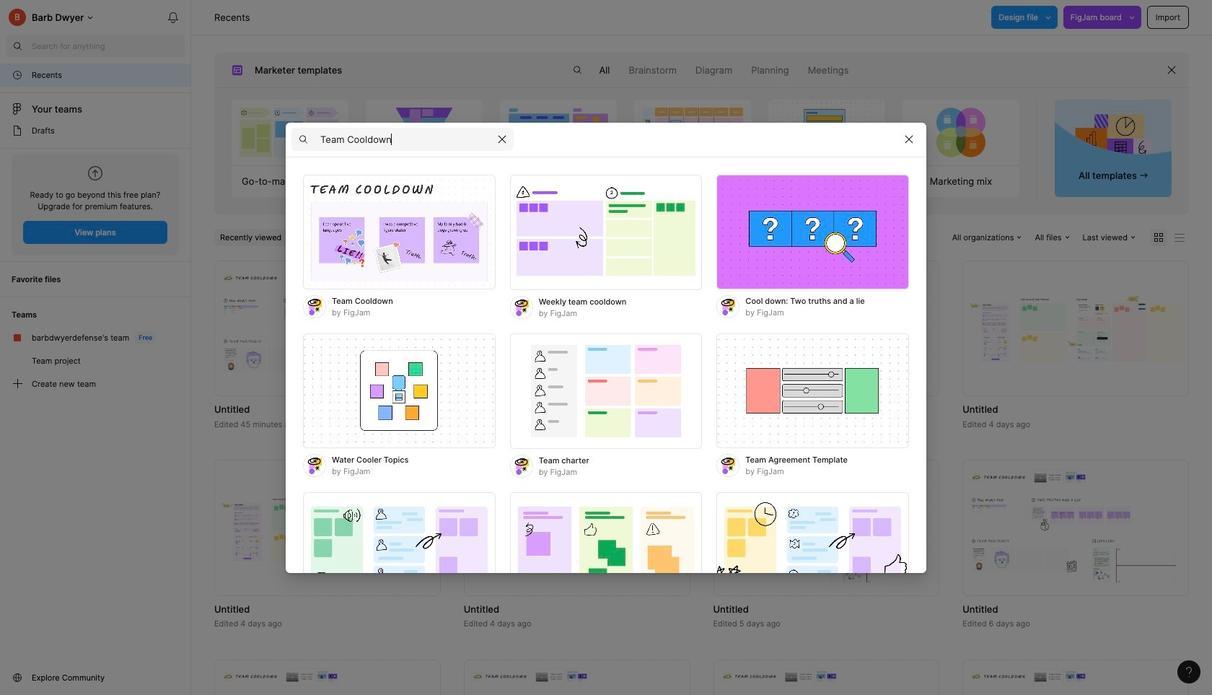 Task type: locate. For each thing, give the bounding box(es) containing it.
creative brief template image
[[762, 100, 893, 165]]

team stand up image
[[510, 492, 702, 607]]

dialog
[[286, 122, 927, 695]]

weekly team cooldown image
[[510, 174, 702, 290]]

bell 32 image
[[162, 6, 185, 29]]

file thumbnail image
[[222, 270, 434, 387], [471, 270, 683, 387], [721, 270, 933, 387], [970, 295, 1182, 361], [721, 469, 933, 587], [970, 469, 1182, 587], [222, 495, 434, 561], [471, 495, 683, 561], [222, 669, 434, 695], [471, 669, 683, 695], [721, 669, 933, 695], [970, 669, 1182, 695]]

search 32 image
[[566, 58, 589, 82]]

go-to-market (gtm) strategy image
[[232, 100, 348, 165]]

page 16 image
[[12, 125, 23, 136]]

water cooler topics image
[[303, 333, 496, 449]]

recent 16 image
[[12, 69, 23, 81]]



Task type: vqa. For each thing, say whether or not it's contained in the screenshot.
search 32 IMAGE
yes



Task type: describe. For each thing, give the bounding box(es) containing it.
team agreement template image
[[717, 333, 909, 449]]

marketing mix image
[[903, 100, 1020, 165]]

see all all templates image
[[1076, 113, 1152, 164]]

social media planner image
[[635, 100, 751, 165]]

search 32 image
[[6, 35, 29, 58]]

competitor analysis image
[[500, 100, 617, 165]]

team charter image
[[510, 333, 702, 449]]

cool down: two truths and a lie image
[[717, 174, 909, 290]]

team weekly image
[[303, 492, 496, 607]]

marketing funnel image
[[366, 100, 483, 165]]

Search templates text field
[[320, 131, 491, 148]]

team meeting agenda image
[[717, 492, 909, 607]]

community 16 image
[[12, 672, 23, 683]]

team cooldown image
[[303, 174, 496, 290]]

Search for anything text field
[[32, 40, 185, 52]]



